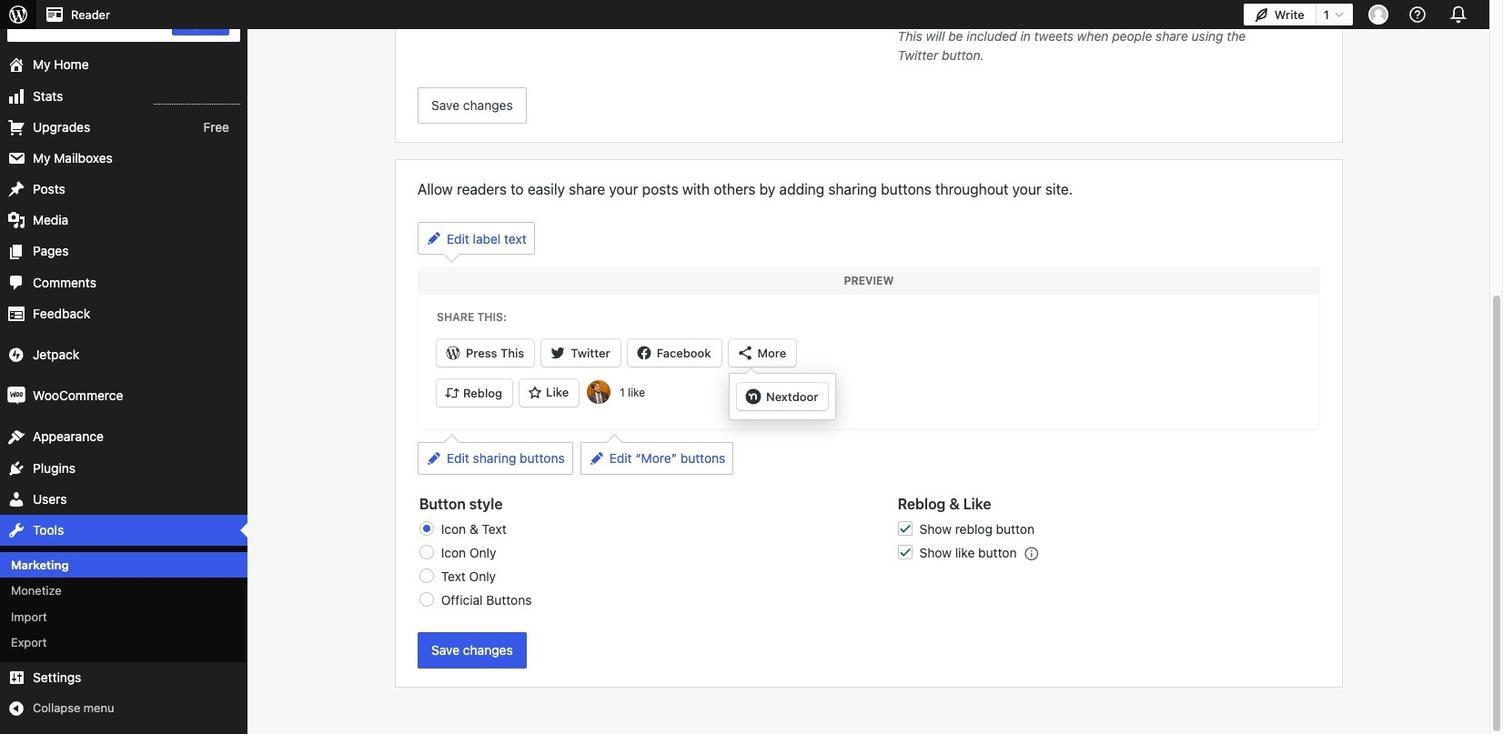 Task type: describe. For each thing, give the bounding box(es) containing it.
more information image
[[1023, 545, 1039, 562]]

highest hourly views 0 image
[[154, 93, 240, 104]]

manage your sites image
[[7, 4, 29, 25]]

2 img image from the top
[[7, 387, 25, 405]]

help image
[[1407, 4, 1429, 25]]

1 img image from the top
[[7, 346, 25, 364]]

@username text field
[[898, 0, 1319, 22]]



Task type: locate. For each thing, give the bounding box(es) containing it.
manage your notifications image
[[1447, 2, 1472, 27]]

None radio
[[419, 521, 434, 536], [419, 569, 434, 583], [419, 592, 434, 607], [419, 521, 434, 536], [419, 569, 434, 583], [419, 592, 434, 607]]

img image
[[7, 346, 25, 364], [7, 387, 25, 405]]

matt mullenweg image
[[586, 380, 612, 405]]

None checkbox
[[898, 545, 913, 560]]

0 vertical spatial img image
[[7, 346, 25, 364]]

group
[[869, 0, 1348, 70], [391, 493, 869, 614], [869, 493, 1348, 571]]

None checkbox
[[898, 521, 913, 536]]

None radio
[[419, 545, 434, 560]]

my profile image
[[1369, 5, 1389, 25]]

1 vertical spatial img image
[[7, 387, 25, 405]]



Task type: vqa. For each thing, say whether or not it's contained in the screenshot.
third list item from the bottom of the page
no



